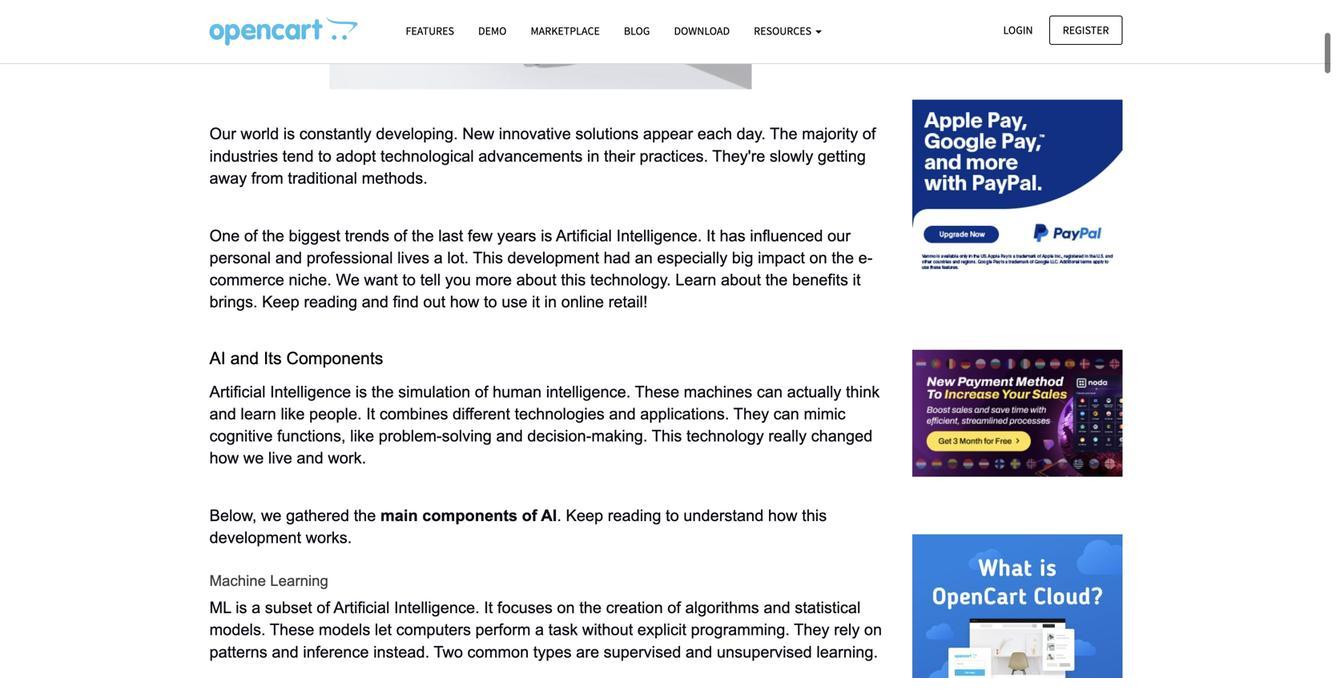 Task type: locate. For each thing, give the bounding box(es) containing it.
artificial inside ml is a subset of artificial intelligence. it focuses on the creation of algorithms and statistical models. these models let computers perform a task without explicit programming. they rely on patterns and inference instead. two common types are supervised and unsupervised learning.
[[334, 599, 390, 617]]

integrating artificial intelligence in e-commerce operations image
[[210, 17, 358, 46]]

are
[[576, 644, 599, 661]]

0 horizontal spatial artificial
[[210, 383, 266, 401]]

industries
[[210, 147, 278, 165]]

0 horizontal spatial keep
[[262, 293, 300, 311]]

0 horizontal spatial this
[[561, 271, 586, 289]]

we
[[243, 450, 264, 467], [261, 507, 282, 525]]

is inside one of the biggest trends of the last few years is artificial intelligence. it has influenced our personal and professional lives a lot. this development had an especially big impact on the e- commerce niche. we want to tell you more about this technology. learn about the benefits it brings. keep reading and find out how to use it in online retail!
[[541, 227, 552, 245]]

artificial up learn
[[210, 383, 266, 401]]

brings.
[[210, 293, 258, 311]]

0 vertical spatial artificial
[[556, 227, 612, 245]]

0 vertical spatial on
[[810, 249, 827, 267]]

intelligence. up 'computers'
[[394, 599, 480, 617]]

we right below,
[[261, 507, 282, 525]]

0 horizontal spatial reading
[[304, 293, 357, 311]]

common
[[468, 644, 529, 661]]

they up "technology" at the bottom
[[734, 405, 769, 423]]

the inside ml is a subset of artificial intelligence. it focuses on the creation of algorithms and statistical models. these models let computers perform a task without explicit programming. they rely on patterns and inference instead. two common types are supervised and unsupervised learning.
[[579, 599, 602, 617]]

how down cognitive
[[210, 450, 239, 467]]

of inside our world is constantly developing. new innovative solutions appear each day. the majority of industries tend to adopt technological advancements in their practices. they're slowly getting away from traditional methods.
[[863, 125, 876, 143]]

adopt
[[336, 147, 376, 165]]

1 horizontal spatial keep
[[566, 507, 603, 525]]

to
[[318, 147, 332, 165], [402, 271, 416, 289], [484, 293, 497, 311], [666, 507, 679, 525]]

task
[[549, 622, 578, 639]]

2 about from the left
[[721, 271, 761, 289]]

more
[[476, 271, 512, 289]]

in left online
[[544, 293, 557, 311]]

ai right components
[[541, 507, 557, 525]]

practices.
[[640, 147, 708, 165]]

2 vertical spatial how
[[768, 507, 798, 525]]

this down applications.
[[652, 427, 682, 445]]

0 vertical spatial it
[[853, 271, 861, 289]]

a
[[434, 249, 443, 267], [252, 599, 261, 617], [535, 622, 544, 639]]

you
[[445, 271, 471, 289]]

to left understand
[[666, 507, 679, 525]]

development inside one of the biggest trends of the last few years is artificial intelligence. it has influenced our personal and professional lives a lot. this development had an especially big impact on the e- commerce niche. we want to tell you more about this technology. learn about the benefits it brings. keep reading and find out how to use it in online retail!
[[508, 249, 599, 267]]

1 vertical spatial it
[[366, 405, 375, 423]]

from
[[251, 169, 283, 187]]

the up without
[[579, 599, 602, 617]]

of left .
[[522, 507, 537, 525]]

instead.
[[373, 644, 430, 661]]

how inside . keep reading to understand how this development works.
[[768, 507, 798, 525]]

has
[[720, 227, 746, 245]]

1 horizontal spatial on
[[810, 249, 827, 267]]

it right use
[[532, 293, 540, 311]]

gathered
[[286, 507, 349, 525]]

artificial
[[556, 227, 612, 245], [210, 383, 266, 401], [334, 599, 390, 617]]

of up models
[[317, 599, 330, 617]]

1 vertical spatial they
[[794, 622, 830, 639]]

focuses
[[498, 599, 553, 617]]

and up making.
[[609, 405, 636, 423]]

components
[[286, 349, 383, 368]]

0 vertical spatial this
[[561, 271, 586, 289]]

it inside ml is a subset of artificial intelligence. it focuses on the creation of algorithms and statistical models. these models let computers perform a task without explicit programming. they rely on patterns and inference instead. two common types are supervised and unsupervised learning.
[[484, 599, 493, 617]]

appear
[[643, 125, 693, 143]]

this inside artificial intelligence is the simulation of human intelligence. these machines can actually think and learn like people. it combines different technologies and applications. they can mimic cognitive functions, like problem-solving and decision-making. this technology really changed how we live and work.
[[652, 427, 682, 445]]

intelligence. up an
[[617, 227, 702, 245]]

their
[[604, 147, 635, 165]]

of up different
[[475, 383, 488, 401]]

on up benefits in the top right of the page
[[810, 249, 827, 267]]

1 vertical spatial like
[[350, 427, 374, 445]]

blog
[[624, 24, 650, 38]]

this
[[473, 249, 503, 267], [652, 427, 682, 445]]

is inside ml is a subset of artificial intelligence. it focuses on the creation of algorithms and statistical models. these models let computers perform a task without explicit programming. they rely on patterns and inference instead. two common types are supervised and unsupervised learning.
[[236, 599, 247, 617]]

1 horizontal spatial it
[[484, 599, 493, 617]]

a up 'models.'
[[252, 599, 261, 617]]

is right ml
[[236, 599, 247, 617]]

2 horizontal spatial artificial
[[556, 227, 612, 245]]

an
[[635, 249, 653, 267]]

1 vertical spatial it
[[532, 293, 540, 311]]

two
[[434, 644, 463, 661]]

1 vertical spatial reading
[[608, 507, 661, 525]]

in down 'solutions'
[[587, 147, 600, 165]]

a inside one of the biggest trends of the last few years is artificial intelligence. it has influenced our personal and professional lives a lot. this development had an especially big impact on the e- commerce niche. we want to tell you more about this technology. learn about the benefits it brings. keep reading and find out how to use it in online retail!
[[434, 249, 443, 267]]

0 vertical spatial ai
[[210, 349, 226, 368]]

models
[[319, 622, 370, 639]]

learning
[[270, 573, 328, 590]]

the left the main
[[354, 507, 376, 525]]

creation
[[606, 599, 663, 617]]

features
[[406, 24, 454, 38]]

2 vertical spatial on
[[864, 622, 882, 639]]

these down subset
[[270, 622, 314, 639]]

login
[[1004, 23, 1033, 37]]

1 vertical spatial in
[[544, 293, 557, 311]]

1 vertical spatial ai
[[541, 507, 557, 525]]

supervised
[[604, 644, 681, 661]]

0 horizontal spatial how
[[210, 450, 239, 467]]

1 horizontal spatial about
[[721, 271, 761, 289]]

is right years
[[541, 227, 552, 245]]

like down intelligence
[[281, 405, 305, 423]]

2 horizontal spatial a
[[535, 622, 544, 639]]

the up the combines
[[372, 383, 394, 401]]

we down cognitive
[[243, 450, 264, 467]]

keep right .
[[566, 507, 603, 525]]

big
[[732, 249, 754, 267]]

0 vertical spatial like
[[281, 405, 305, 423]]

ml
[[210, 599, 231, 617]]

machine
[[210, 573, 266, 590]]

0 vertical spatial development
[[508, 249, 599, 267]]

1 vertical spatial these
[[270, 622, 314, 639]]

0 vertical spatial intelligence.
[[617, 227, 702, 245]]

1 horizontal spatial how
[[450, 293, 479, 311]]

the up the lives
[[412, 227, 434, 245]]

applications.
[[640, 405, 729, 423]]

technology
[[687, 427, 764, 445]]

keep
[[262, 293, 300, 311], [566, 507, 603, 525]]

intelligence. inside one of the biggest trends of the last few years is artificial intelligence. it has influenced our personal and professional lives a lot. this development had an especially big impact on the e- commerce niche. we want to tell you more about this technology. learn about the benefits it brings. keep reading and find out how to use it in online retail!
[[617, 227, 702, 245]]

functions,
[[277, 427, 346, 445]]

learning.
[[817, 644, 878, 661]]

artificial up models
[[334, 599, 390, 617]]

1 horizontal spatial in
[[587, 147, 600, 165]]

world
[[241, 125, 279, 143]]

0 vertical spatial reading
[[304, 293, 357, 311]]

can
[[757, 383, 783, 401], [774, 405, 800, 423]]

inference
[[303, 644, 369, 661]]

like up work. on the left bottom of page
[[350, 427, 374, 445]]

0 vertical spatial it
[[707, 227, 715, 245]]

0 vertical spatial this
[[473, 249, 503, 267]]

these inside artificial intelligence is the simulation of human intelligence. these machines can actually think and learn like people. it combines different technologies and applications. they can mimic cognitive functions, like problem-solving and decision-making. this technology really changed how we live and work.
[[635, 383, 680, 401]]

0 vertical spatial how
[[450, 293, 479, 311]]

0 horizontal spatial these
[[270, 622, 314, 639]]

personal
[[210, 249, 271, 267]]

computers
[[396, 622, 471, 639]]

1 vertical spatial development
[[210, 529, 301, 547]]

impact
[[758, 249, 805, 267]]

it left has
[[707, 227, 715, 245]]

0 horizontal spatial they
[[734, 405, 769, 423]]

of
[[863, 125, 876, 143], [244, 227, 258, 245], [394, 227, 407, 245], [475, 383, 488, 401], [522, 507, 537, 525], [317, 599, 330, 617], [668, 599, 681, 617]]

0 horizontal spatial ai
[[210, 349, 226, 368]]

1 horizontal spatial it
[[853, 271, 861, 289]]

1 vertical spatial we
[[261, 507, 282, 525]]

1 vertical spatial this
[[652, 427, 682, 445]]

1 horizontal spatial artificial
[[334, 599, 390, 617]]

development down years
[[508, 249, 599, 267]]

0 horizontal spatial this
[[473, 249, 503, 267]]

0 vertical spatial a
[[434, 249, 443, 267]]

1 vertical spatial artificial
[[210, 383, 266, 401]]

patterns
[[210, 644, 267, 661]]

to up traditional
[[318, 147, 332, 165]]

can up 'really'
[[774, 405, 800, 423]]

years
[[497, 227, 536, 245]]

this up more at the top left of the page
[[473, 249, 503, 267]]

0 vertical spatial we
[[243, 450, 264, 467]]

want
[[364, 271, 398, 289]]

0 vertical spatial these
[[635, 383, 680, 401]]

1 horizontal spatial these
[[635, 383, 680, 401]]

1 horizontal spatial a
[[434, 249, 443, 267]]

about up use
[[516, 271, 557, 289]]

2 horizontal spatial on
[[864, 622, 882, 639]]

cognitive
[[210, 427, 273, 445]]

ai left its
[[210, 349, 226, 368]]

0 horizontal spatial about
[[516, 271, 557, 289]]

the down our
[[832, 249, 854, 267]]

let
[[375, 622, 392, 639]]

away
[[210, 169, 247, 187]]

professional
[[307, 249, 393, 267]]

of up getting
[[863, 125, 876, 143]]

on up task on the bottom left of the page
[[557, 599, 575, 617]]

0 horizontal spatial on
[[557, 599, 575, 617]]

demo
[[478, 24, 507, 38]]

artificial up had
[[556, 227, 612, 245]]

0 vertical spatial they
[[734, 405, 769, 423]]

artificial inside one of the biggest trends of the last few years is artificial intelligence. it has influenced our personal and professional lives a lot. this development had an especially big impact on the e- commerce niche. we want to tell you more about this technology. learn about the benefits it brings. keep reading and find out how to use it in online retail!
[[556, 227, 612, 245]]

this inside one of the biggest trends of the last few years is artificial intelligence. it has influenced our personal and professional lives a lot. this development had an especially big impact on the e- commerce niche. we want to tell you more about this technology. learn about the benefits it brings. keep reading and find out how to use it in online retail!
[[473, 249, 503, 267]]

it
[[853, 271, 861, 289], [532, 293, 540, 311]]

on right rely
[[864, 622, 882, 639]]

had
[[604, 249, 631, 267]]

0 vertical spatial in
[[587, 147, 600, 165]]

0 horizontal spatial like
[[281, 405, 305, 423]]

2 vertical spatial it
[[484, 599, 493, 617]]

is inside artificial intelligence is the simulation of human intelligence. these machines can actually think and learn like people. it combines different technologies and applications. they can mimic cognitive functions, like problem-solving and decision-making. this technology really changed how we live and work.
[[356, 383, 367, 401]]

0 horizontal spatial it
[[532, 293, 540, 311]]

about down 'big'
[[721, 271, 761, 289]]

0 horizontal spatial it
[[366, 405, 375, 423]]

this inside . keep reading to understand how this development works.
[[802, 507, 827, 525]]

the
[[262, 227, 284, 245], [412, 227, 434, 245], [832, 249, 854, 267], [766, 271, 788, 289], [372, 383, 394, 401], [354, 507, 376, 525], [579, 599, 602, 617]]

combines
[[380, 405, 448, 423]]

this
[[561, 271, 586, 289], [802, 507, 827, 525]]

it right people.
[[366, 405, 375, 423]]

problem-
[[379, 427, 442, 445]]

1 vertical spatial intelligence.
[[394, 599, 480, 617]]

1 horizontal spatial development
[[508, 249, 599, 267]]

is up people.
[[356, 383, 367, 401]]

its
[[264, 349, 282, 368]]

development down below,
[[210, 529, 301, 547]]

learn
[[676, 271, 717, 289]]

without
[[582, 622, 633, 639]]

is up tend
[[283, 125, 295, 143]]

keep down niche.
[[262, 293, 300, 311]]

and up niche.
[[275, 249, 302, 267]]

these up applications.
[[635, 383, 680, 401]]

they down statistical
[[794, 622, 830, 639]]

reading down the we
[[304, 293, 357, 311]]

1 horizontal spatial reading
[[608, 507, 661, 525]]

it down e-
[[853, 271, 861, 289]]

a left task on the bottom left of the page
[[535, 622, 544, 639]]

and
[[275, 249, 302, 267], [362, 293, 389, 311], [230, 349, 259, 368], [210, 405, 236, 423], [609, 405, 636, 423], [496, 427, 523, 445], [297, 450, 324, 467], [764, 599, 791, 617], [272, 644, 299, 661], [686, 644, 713, 661]]

0 horizontal spatial in
[[544, 293, 557, 311]]

in inside our world is constantly developing. new innovative solutions appear each day. the majority of industries tend to adopt technological advancements in their practices. they're slowly getting away from traditional methods.
[[587, 147, 600, 165]]

1 horizontal spatial intelligence.
[[617, 227, 702, 245]]

a left lot.
[[434, 249, 443, 267]]

0 vertical spatial keep
[[262, 293, 300, 311]]

0 horizontal spatial a
[[252, 599, 261, 617]]

1 vertical spatial how
[[210, 450, 239, 467]]

1 horizontal spatial ai
[[541, 507, 557, 525]]

and down explicit
[[686, 644, 713, 661]]

1 vertical spatial this
[[802, 507, 827, 525]]

solutions
[[576, 125, 639, 143]]

0 horizontal spatial intelligence.
[[394, 599, 480, 617]]

how down you
[[450, 293, 479, 311]]

1 horizontal spatial they
[[794, 622, 830, 639]]

intelligence
[[270, 383, 351, 401]]

1 vertical spatial keep
[[566, 507, 603, 525]]

can left actually
[[757, 383, 783, 401]]

register link
[[1049, 16, 1123, 45]]

tend
[[283, 147, 314, 165]]

2 horizontal spatial it
[[707, 227, 715, 245]]

unsupervised
[[717, 644, 812, 661]]

reading right .
[[608, 507, 661, 525]]

0 horizontal spatial development
[[210, 529, 301, 547]]

2 horizontal spatial how
[[768, 507, 798, 525]]

changed
[[811, 427, 873, 445]]

of up explicit
[[668, 599, 681, 617]]

1 horizontal spatial this
[[652, 427, 682, 445]]

perform
[[476, 622, 531, 639]]

1 horizontal spatial this
[[802, 507, 827, 525]]

technological
[[381, 147, 474, 165]]

is
[[283, 125, 295, 143], [541, 227, 552, 245], [356, 383, 367, 401], [236, 599, 247, 617]]

2 vertical spatial artificial
[[334, 599, 390, 617]]

marketplace link
[[519, 17, 612, 45]]

it up perform
[[484, 599, 493, 617]]

how right understand
[[768, 507, 798, 525]]



Task type: describe. For each thing, give the bounding box(es) containing it.
the up personal
[[262, 227, 284, 245]]

and left its
[[230, 349, 259, 368]]

use
[[502, 293, 528, 311]]

download link
[[662, 17, 742, 45]]

.
[[557, 507, 562, 525]]

and down subset
[[272, 644, 299, 661]]

of up the lives
[[394, 227, 407, 245]]

especially
[[657, 249, 728, 267]]

learn
[[241, 405, 276, 423]]

online
[[561, 293, 604, 311]]

and up cognitive
[[210, 405, 236, 423]]

to left tell
[[402, 271, 416, 289]]

decision-
[[528, 427, 592, 445]]

works.
[[306, 529, 352, 547]]

1 about from the left
[[516, 271, 557, 289]]

it inside artificial intelligence is the simulation of human intelligence. these machines can actually think and learn like people. it combines different technologies and applications. they can mimic cognitive functions, like problem-solving and decision-making. this technology really changed how we live and work.
[[366, 405, 375, 423]]

opencart cloud image
[[913, 535, 1123, 679]]

this inside one of the biggest trends of the last few years is artificial intelligence. it has influenced our personal and professional lives a lot. this development had an especially big impact on the e- commerce niche. we want to tell you more about this technology. learn about the benefits it brings. keep reading and find out how to use it in online retail!
[[561, 271, 586, 289]]

traditional
[[288, 169, 357, 187]]

one of the biggest trends of the last few years is artificial intelligence. it has influenced our personal and professional lives a lot. this development had an especially big impact on the e- commerce niche. we want to tell you more about this technology. learn about the benefits it brings. keep reading and find out how to use it in online retail!
[[210, 227, 873, 311]]

demo link
[[466, 17, 519, 45]]

tell
[[420, 271, 441, 289]]

below,
[[210, 507, 257, 525]]

it inside one of the biggest trends of the last few years is artificial intelligence. it has influenced our personal and professional lives a lot. this development had an especially big impact on the e- commerce niche. we want to tell you more about this technology. learn about the benefits it brings. keep reading and find out how to use it in online retail!
[[707, 227, 715, 245]]

last
[[438, 227, 463, 245]]

actually
[[787, 383, 842, 401]]

they're
[[713, 147, 765, 165]]

components
[[422, 507, 518, 525]]

developing.
[[376, 125, 458, 143]]

to down more at the top left of the page
[[484, 293, 497, 311]]

these inside ml is a subset of artificial intelligence. it focuses on the creation of algorithms and statistical models. these models let computers perform a task without explicit programming. they rely on patterns and inference instead. two common types are supervised and unsupervised learning.
[[270, 622, 314, 639]]

of inside artificial intelligence is the simulation of human intelligence. these machines can actually think and learn like people. it combines different technologies and applications. they can mimic cognitive functions, like problem-solving and decision-making. this technology really changed how we live and work.
[[475, 383, 488, 401]]

paypal blog image
[[913, 82, 1123, 292]]

explicit
[[638, 622, 687, 639]]

to inside our world is constantly developing. new innovative solutions appear each day. the majority of industries tend to adopt technological advancements in their practices. they're slowly getting away from traditional methods.
[[318, 147, 332, 165]]

ai and its components
[[210, 349, 383, 368]]

intelligence. inside ml is a subset of artificial intelligence. it focuses on the creation of algorithms and statistical models. these models let computers perform a task without explicit programming. they rely on patterns and inference instead. two common types are supervised and unsupervised learning.
[[394, 599, 480, 617]]

people.
[[309, 405, 362, 423]]

download
[[674, 24, 730, 38]]

different
[[453, 405, 510, 423]]

how inside one of the biggest trends of the last few years is artificial intelligence. it has influenced our personal and professional lives a lot. this development had an especially big impact on the e- commerce niche. we want to tell you more about this technology. learn about the benefits it brings. keep reading and find out how to use it in online retail!
[[450, 293, 479, 311]]

we inside artificial intelligence is the simulation of human intelligence. these machines can actually think and learn like people. it combines different technologies and applications. they can mimic cognitive functions, like problem-solving and decision-making. this technology really changed how we live and work.
[[243, 450, 264, 467]]

few
[[468, 227, 493, 245]]

constantly
[[299, 125, 372, 143]]

think
[[846, 383, 880, 401]]

programming.
[[691, 622, 790, 639]]

our world is constantly developing. new innovative solutions appear each day. the majority of industries tend to adopt technological advancements in their practices. they're slowly getting away from traditional methods.
[[210, 125, 881, 187]]

really
[[769, 427, 807, 445]]

work.
[[328, 450, 366, 467]]

marketplace
[[531, 24, 600, 38]]

getting
[[818, 147, 866, 165]]

innovative
[[499, 125, 571, 143]]

trends
[[345, 227, 389, 245]]

they inside artificial intelligence is the simulation of human intelligence. these machines can actually think and learn like people. it combines different technologies and applications. they can mimic cognitive functions, like problem-solving and decision-making. this technology really changed how we live and work.
[[734, 405, 769, 423]]

lot.
[[447, 249, 469, 267]]

reading inside one of the biggest trends of the last few years is artificial intelligence. it has influenced our personal and professional lives a lot. this development had an especially big impact on the e- commerce niche. we want to tell you more about this technology. learn about the benefits it brings. keep reading and find out how to use it in online retail!
[[304, 293, 357, 311]]

artificial intelligence is the simulation of human intelligence. these machines can actually think and learn like people. it combines different technologies and applications. they can mimic cognitive functions, like problem-solving and decision-making. this technology really changed how we live and work.
[[210, 383, 884, 467]]

mimic
[[804, 405, 846, 423]]

commerce
[[210, 271, 284, 289]]

live
[[268, 450, 292, 467]]

find
[[393, 293, 419, 311]]

human
[[493, 383, 542, 401]]

lives
[[397, 249, 430, 267]]

development inside . keep reading to understand how this development works.
[[210, 529, 301, 547]]

of up personal
[[244, 227, 258, 245]]

new
[[462, 125, 495, 143]]

angle right image
[[1084, 0, 1091, 19]]

each
[[698, 125, 732, 143]]

benefits
[[792, 271, 849, 289]]

our
[[210, 125, 236, 143]]

on inside one of the biggest trends of the last few years is artificial intelligence. it has influenced our personal and professional lives a lot. this development had an especially big impact on the e- commerce niche. we want to tell you more about this technology. learn about the benefits it brings. keep reading and find out how to use it in online retail!
[[810, 249, 827, 267]]

influenced
[[750, 227, 823, 245]]

one
[[210, 227, 240, 245]]

1 horizontal spatial like
[[350, 427, 374, 445]]

how inside artificial intelligence is the simulation of human intelligence. these machines can actually think and learn like people. it combines different technologies and applications. they can mimic cognitive functions, like problem-solving and decision-making. this technology really changed how we live and work.
[[210, 450, 239, 467]]

blog link
[[612, 17, 662, 45]]

they inside ml is a subset of artificial intelligence. it focuses on the creation of algorithms and statistical models. these models let computers perform a task without explicit programming. they rely on patterns and inference instead. two common types are supervised and unsupervised learning.
[[794, 622, 830, 639]]

and up programming.
[[764, 599, 791, 617]]

the inside artificial intelligence is the simulation of human intelligence. these machines can actually think and learn like people. it combines different technologies and applications. they can mimic cognitive functions, like problem-solving and decision-making. this technology really changed how we live and work.
[[372, 383, 394, 401]]

1 vertical spatial on
[[557, 599, 575, 617]]

in inside one of the biggest trends of the last few years is artificial intelligence. it has influenced our personal and professional lives a lot. this development had an especially big impact on the e- commerce niche. we want to tell you more about this technology. learn about the benefits it brings. keep reading and find out how to use it in online retail!
[[544, 293, 557, 311]]

we
[[336, 271, 360, 289]]

rely
[[834, 622, 860, 639]]

keep inside one of the biggest trends of the last few years is artificial intelligence. it has influenced our personal and professional lives a lot. this development had an especially big impact on the e- commerce niche. we want to tell you more about this technology. learn about the benefits it brings. keep reading and find out how to use it in online retail!
[[262, 293, 300, 311]]

advancements
[[479, 147, 583, 165]]

reading inside . keep reading to understand how this development works.
[[608, 507, 661, 525]]

the
[[770, 125, 798, 143]]

2 vertical spatial a
[[535, 622, 544, 639]]

simulation
[[398, 383, 470, 401]]

resources link
[[742, 17, 834, 45]]

and down different
[[496, 427, 523, 445]]

noda image
[[913, 308, 1123, 519]]

the down impact
[[766, 271, 788, 289]]

solving
[[442, 427, 492, 445]]

types
[[533, 644, 572, 661]]

main
[[381, 507, 418, 525]]

artificial inside artificial intelligence is the simulation of human intelligence. these machines can actually think and learn like people. it combines different technologies and applications. they can mimic cognitive functions, like problem-solving and decision-making. this technology really changed how we live and work.
[[210, 383, 266, 401]]

to inside . keep reading to understand how this development works.
[[666, 507, 679, 525]]

and down want
[[362, 293, 389, 311]]

0 vertical spatial can
[[757, 383, 783, 401]]

biggest
[[289, 227, 340, 245]]

1 vertical spatial a
[[252, 599, 261, 617]]

1 vertical spatial can
[[774, 405, 800, 423]]

subset
[[265, 599, 312, 617]]

day.
[[737, 125, 766, 143]]

statistical
[[795, 599, 861, 617]]

below, we gathered the main components of ai
[[210, 507, 557, 525]]

making.
[[592, 427, 648, 445]]

keep inside . keep reading to understand how this development works.
[[566, 507, 603, 525]]

is inside our world is constantly developing. new innovative solutions appear each day. the majority of industries tend to adopt technological advancements in their practices. they're slowly getting away from traditional methods.
[[283, 125, 295, 143]]

and down functions,
[[297, 450, 324, 467]]

login link
[[990, 16, 1047, 45]]



Task type: vqa. For each thing, say whether or not it's contained in the screenshot.
google shopping for opencart image
no



